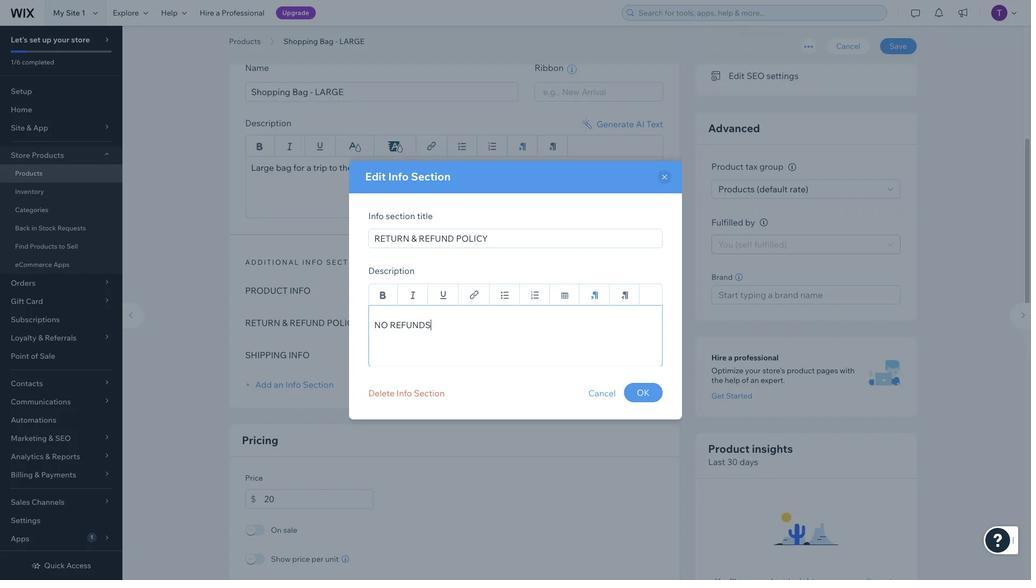 Task type: vqa. For each thing, say whether or not it's contained in the screenshot.
'Available'
no



Task type: describe. For each thing, give the bounding box(es) containing it.
you (self fulfilled)
[[719, 239, 787, 250]]

optimize your store's product pages with the help of an expert.
[[712, 366, 855, 386]]

$
[[251, 494, 256, 504]]

edit for edit info section
[[365, 170, 386, 183]]

1/6
[[11, 58, 20, 66]]

sell
[[67, 242, 78, 250]]

product inside optimize your store's product pages with the help of an expert.
[[787, 366, 815, 376]]

point of sale
[[11, 351, 55, 361]]

name
[[245, 63, 269, 73]]

additional
[[245, 258, 300, 266]]

in
[[32, 224, 37, 232]]

create coupon
[[729, 27, 788, 38]]

product for tax
[[712, 161, 744, 172]]

store products
[[11, 150, 64, 160]]

hire for hire a professional
[[712, 353, 727, 363]]

by
[[746, 217, 756, 228]]

hire for hire a professional
[[200, 8, 214, 18]]

set
[[29, 35, 40, 45]]

the for grocery
[[339, 162, 353, 173]]

find
[[15, 242, 28, 250]]

help
[[161, 8, 178, 18]]

of inside sidebar element
[[31, 351, 38, 361]]

refund
[[290, 317, 325, 328]]

store products button
[[0, 146, 123, 164]]

info for basic
[[274, 35, 296, 43]]

settings link
[[0, 512, 123, 530]]

product inside "promote this product" button
[[782, 49, 814, 59]]

products up inventory
[[15, 169, 43, 177]]

products down professional
[[229, 37, 261, 46]]

edit for edit seo settings
[[729, 70, 745, 81]]

show
[[271, 554, 291, 564]]

this
[[766, 49, 780, 59]]

an inside optimize your store's product pages with the help of an expert.
[[751, 376, 759, 386]]

info tooltip image
[[760, 219, 768, 227]]

store
[[71, 35, 90, 45]]

section inside form
[[303, 379, 334, 390]]

ribbon
[[535, 63, 566, 73]]

help button
[[155, 0, 193, 26]]

started
[[727, 391, 753, 401]]

1
[[82, 8, 85, 18]]

info for additional
[[302, 258, 324, 266]]

ai
[[636, 118, 645, 129]]

to inside text box
[[329, 162, 338, 173]]

sale
[[283, 525, 297, 535]]

upgrade button
[[276, 6, 316, 19]]

seo
[[747, 70, 765, 81]]

settings
[[11, 516, 41, 526]]

get started link
[[712, 391, 753, 401]]

professional
[[222, 8, 265, 18]]

Search for tools, apps, help & more... field
[[636, 5, 884, 20]]

quick
[[44, 561, 65, 571]]

my
[[53, 8, 64, 18]]

quick access button
[[31, 561, 91, 571]]

your inside optimize your store's product pages with the help of an expert.
[[745, 366, 761, 376]]

advanced
[[709, 122, 761, 135]]

settings
[[767, 70, 799, 81]]

hire a professional link
[[193, 0, 271, 26]]

automations link
[[0, 411, 123, 429]]

product insights last 30 days
[[709, 442, 793, 468]]

12" x 8" bag  cotton  natural flavors
[[395, 285, 534, 296]]

seo settings image
[[712, 71, 723, 81]]

on sale
[[271, 525, 297, 535]]

price
[[245, 473, 263, 483]]

get started
[[712, 391, 753, 401]]

subscriptions link
[[0, 311, 123, 329]]

info right grocery
[[389, 170, 409, 183]]

1 vertical spatial products link
[[0, 164, 123, 183]]

with
[[840, 366, 855, 376]]

return & refund policy
[[245, 317, 359, 328]]

brand
[[712, 273, 733, 282]]

show price per unit
[[271, 554, 339, 564]]

products up ecommerce apps
[[30, 242, 57, 250]]

info section title
[[369, 210, 433, 221]]

shopping
[[284, 37, 318, 46]]

upgrade
[[282, 9, 309, 17]]

product for insights
[[709, 442, 750, 456]]

info for shipping info
[[289, 350, 310, 360]]

quick access
[[44, 561, 91, 571]]

coupon
[[758, 27, 788, 38]]

automations
[[11, 415, 56, 425]]

cancel for cancel button to the right
[[837, 41, 861, 51]]

back in stock requests link
[[0, 219, 123, 238]]

site
[[66, 8, 80, 18]]

Select box search field
[[543, 82, 655, 101]]

setup
[[11, 87, 32, 96]]

find products to sell link
[[0, 238, 123, 256]]

fulfilled by
[[712, 217, 756, 228]]

ecommerce apps
[[15, 261, 70, 269]]

access
[[67, 561, 91, 571]]

title
[[417, 210, 433, 221]]

ecommerce
[[15, 261, 52, 269]]

of inside optimize your store's product pages with the help of an expert.
[[742, 376, 749, 386]]

pricing
[[242, 433, 278, 447]]

help
[[725, 376, 741, 386]]

section for delete info section
[[414, 388, 445, 398]]

bag
[[426, 285, 444, 296]]

info inside delete info section button
[[397, 388, 412, 398]]

form containing advanced
[[117, 0, 1032, 580]]

let's set up your store
[[11, 35, 90, 45]]

store's
[[763, 366, 786, 376]]

edit seo settings
[[729, 70, 799, 81]]

get
[[712, 391, 725, 401]]

point
[[11, 351, 29, 361]]

price
[[292, 554, 310, 564]]

(default
[[757, 184, 788, 194]]



Task type: locate. For each thing, give the bounding box(es) containing it.
text
[[647, 118, 664, 129]]

0 vertical spatial description
[[245, 117, 292, 128]]

pages
[[817, 366, 839, 376]]

form
[[117, 0, 1032, 580]]

promote
[[729, 49, 764, 59]]

1 horizontal spatial cancel button
[[827, 38, 870, 54]]

cancel button left ok button
[[589, 383, 616, 403]]

1 horizontal spatial hire
[[712, 353, 727, 363]]

return
[[245, 317, 280, 328]]

1 vertical spatial product
[[709, 442, 750, 456]]

0 horizontal spatial edit
[[365, 170, 386, 183]]

edit inside 'edit seo settings' "button"
[[729, 70, 745, 81]]

product left tax
[[712, 161, 744, 172]]

1 horizontal spatial description
[[369, 265, 415, 276]]

bag
[[320, 37, 334, 46]]

1 horizontal spatial cancel
[[837, 41, 861, 51]]

false text field
[[369, 305, 663, 367]]

add an info section
[[253, 379, 334, 390]]

cancel left "save" button at the top
[[837, 41, 861, 51]]

1 vertical spatial info
[[302, 258, 324, 266]]

basic info
[[245, 35, 296, 43]]

the left help
[[712, 376, 724, 386]]

0 horizontal spatial products link
[[0, 164, 123, 183]]

info right delete
[[397, 388, 412, 398]]

Add a product name text field
[[245, 82, 519, 101]]

natural
[[475, 285, 505, 296]]

product tax group
[[712, 161, 786, 172]]

requests
[[58, 224, 86, 232]]

0 vertical spatial info
[[274, 35, 296, 43]]

additional info sections
[[245, 258, 371, 266]]

description up large
[[245, 117, 292, 128]]

the for help
[[712, 376, 724, 386]]

1 horizontal spatial products link
[[224, 36, 266, 47]]

info
[[274, 35, 296, 43], [302, 258, 324, 266]]

0 vertical spatial to
[[329, 162, 338, 173]]

0 horizontal spatial info
[[274, 35, 296, 43]]

products inside popup button
[[32, 150, 64, 160]]

section for edit info section
[[411, 170, 451, 183]]

setup link
[[0, 82, 123, 100]]

false text field
[[245, 156, 664, 218]]

cancel
[[837, 41, 861, 51], [589, 388, 616, 398]]

your inside sidebar element
[[53, 35, 69, 45]]

0 vertical spatial product
[[782, 49, 814, 59]]

1 vertical spatial your
[[745, 366, 761, 376]]

no refunds
[[375, 319, 431, 330]]

promote image
[[712, 50, 723, 59]]

delete
[[369, 388, 395, 398]]

0 horizontal spatial description
[[245, 117, 292, 128]]

the inside optimize your store's product pages with the help of an expert.
[[712, 376, 724, 386]]

0 horizontal spatial cancel button
[[589, 383, 616, 403]]

0 vertical spatial hire
[[200, 8, 214, 18]]

you
[[719, 239, 734, 250]]

2 vertical spatial a
[[729, 353, 733, 363]]

0 horizontal spatial of
[[31, 351, 38, 361]]

an right add
[[274, 379, 284, 390]]

edit seo settings button
[[712, 68, 799, 83]]

large
[[251, 162, 274, 173]]

product inside product insights last 30 days
[[709, 442, 750, 456]]

hire a professional
[[200, 8, 265, 18]]

1 horizontal spatial to
[[329, 162, 338, 173]]

0 vertical spatial your
[[53, 35, 69, 45]]

a for hire a professional
[[729, 353, 733, 363]]

0 horizontal spatial cancel
[[589, 388, 616, 398]]

info right add
[[286, 379, 301, 390]]

x
[[409, 285, 414, 296]]

e.g., Tech Specs text field
[[369, 229, 663, 248]]

to inside sidebar element
[[59, 242, 65, 250]]

expert.
[[761, 376, 786, 386]]

0 vertical spatial the
[[339, 162, 353, 173]]

edit left store!
[[365, 170, 386, 183]]

basic
[[245, 35, 272, 43]]

0 vertical spatial cancel button
[[827, 38, 870, 54]]

policy
[[327, 317, 359, 328]]

edit left seo
[[729, 70, 745, 81]]

products link
[[224, 36, 266, 47], [0, 164, 123, 183]]

0 vertical spatial product
[[712, 161, 744, 172]]

1 vertical spatial hire
[[712, 353, 727, 363]]

fulfilled
[[712, 217, 744, 228]]

description
[[245, 117, 292, 128], [369, 265, 415, 276]]

professional
[[735, 353, 779, 363]]

info left sections
[[302, 258, 324, 266]]

2 horizontal spatial a
[[729, 353, 733, 363]]

section right delete
[[414, 388, 445, 398]]

section
[[411, 170, 451, 183], [303, 379, 334, 390], [414, 388, 445, 398]]

info down additional info sections
[[290, 285, 311, 296]]

product
[[712, 161, 744, 172], [709, 442, 750, 456]]

refunds
[[390, 319, 431, 330]]

info tooltip image
[[789, 163, 797, 171]]

generate ai text
[[597, 118, 664, 129]]

last
[[709, 457, 726, 468]]

save button
[[880, 38, 917, 54]]

1 horizontal spatial edit
[[729, 70, 745, 81]]

hire right help button
[[200, 8, 214, 18]]

a up optimize
[[729, 353, 733, 363]]

rate)
[[790, 184, 809, 194]]

products right store
[[32, 150, 64, 160]]

generate
[[597, 118, 634, 129]]

0 vertical spatial info
[[290, 285, 311, 296]]

add an info section link
[[245, 379, 334, 390]]

0 horizontal spatial the
[[339, 162, 353, 173]]

cancel inside cancel button
[[837, 41, 861, 51]]

sidebar element
[[0, 26, 123, 580]]

0 horizontal spatial to
[[59, 242, 65, 250]]

0 vertical spatial a
[[216, 8, 220, 18]]

your down professional
[[745, 366, 761, 376]]

30
[[728, 457, 738, 468]]

1 horizontal spatial your
[[745, 366, 761, 376]]

promote coupon image
[[712, 28, 723, 38]]

delete info section
[[369, 388, 445, 398]]

1 horizontal spatial an
[[751, 376, 759, 386]]

section inside delete info section button
[[414, 388, 445, 398]]

your
[[53, 35, 69, 45], [745, 366, 761, 376]]

hire inside form
[[712, 353, 727, 363]]

group
[[760, 161, 784, 172]]

ok
[[637, 387, 650, 398]]

info
[[290, 285, 311, 296], [289, 350, 310, 360]]

ok button
[[624, 383, 663, 402]]

apps
[[54, 261, 70, 269]]

days
[[740, 457, 759, 468]]

1 vertical spatial edit
[[365, 170, 386, 183]]

insights
[[752, 442, 793, 456]]

section right store!
[[411, 170, 451, 183]]

to right 'trip'
[[329, 162, 338, 173]]

cotton
[[446, 285, 474, 296]]

Start typing a brand name field
[[716, 286, 897, 304]]

-
[[335, 37, 338, 46]]

shopping bag - large
[[284, 37, 365, 46]]

cancel button left "save" button at the top
[[827, 38, 870, 54]]

1 vertical spatial cancel
[[589, 388, 616, 398]]

hire up optimize
[[712, 353, 727, 363]]

1 vertical spatial a
[[307, 162, 311, 173]]

0 vertical spatial of
[[31, 351, 38, 361]]

1 vertical spatial to
[[59, 242, 65, 250]]

products
[[229, 37, 261, 46], [32, 150, 64, 160], [15, 169, 43, 177], [719, 184, 755, 194], [30, 242, 57, 250]]

info up add an info section
[[289, 350, 310, 360]]

product info
[[245, 285, 311, 296]]

point of sale link
[[0, 347, 123, 365]]

products (default rate)
[[719, 184, 809, 194]]

info right the basic
[[274, 35, 296, 43]]

1 vertical spatial product
[[787, 366, 815, 376]]

info for product info
[[290, 285, 311, 296]]

to
[[329, 162, 338, 173], [59, 242, 65, 250]]

store!
[[388, 162, 410, 173]]

0 horizontal spatial hire
[[200, 8, 214, 18]]

cancel left ok button
[[589, 388, 616, 398]]

of left sale
[[31, 351, 38, 361]]

1 horizontal spatial the
[[712, 376, 724, 386]]

back in stock requests
[[15, 224, 86, 232]]

per
[[312, 554, 324, 564]]

fulfilled)
[[755, 239, 787, 250]]

info left the section
[[369, 210, 384, 221]]

a right the for
[[307, 162, 311, 173]]

0 vertical spatial edit
[[729, 70, 745, 81]]

1 horizontal spatial a
[[307, 162, 311, 173]]

up
[[42, 35, 52, 45]]

cancel for the bottom cancel button
[[589, 388, 616, 398]]

section down shipping info
[[303, 379, 334, 390]]

a inside text box
[[307, 162, 311, 173]]

of
[[31, 351, 38, 361], [742, 376, 749, 386]]

a left professional
[[216, 8, 220, 18]]

generate ai text button
[[581, 117, 664, 130]]

a for hire a professional
[[216, 8, 220, 18]]

delete info section button
[[369, 383, 445, 403]]

8"
[[416, 285, 424, 296]]

home
[[11, 105, 32, 114]]

products down product tax group on the right of the page
[[719, 184, 755, 194]]

0 vertical spatial cancel
[[837, 41, 861, 51]]

0 horizontal spatial a
[[216, 8, 220, 18]]

1 vertical spatial the
[[712, 376, 724, 386]]

0 horizontal spatial an
[[274, 379, 284, 390]]

your right "up"
[[53, 35, 69, 45]]

products link down the 'store products'
[[0, 164, 123, 183]]

1 horizontal spatial info
[[302, 258, 324, 266]]

the inside text box
[[339, 162, 353, 173]]

0 vertical spatial products link
[[224, 36, 266, 47]]

trip
[[313, 162, 327, 173]]

promote this product
[[729, 49, 814, 59]]

1 vertical spatial of
[[742, 376, 749, 386]]

1 vertical spatial description
[[369, 265, 415, 276]]

1 horizontal spatial of
[[742, 376, 749, 386]]

store
[[11, 150, 30, 160]]

(self
[[736, 239, 753, 250]]

products link down professional
[[224, 36, 266, 47]]

section
[[386, 210, 415, 221]]

my site 1
[[53, 8, 85, 18]]

0 horizontal spatial your
[[53, 35, 69, 45]]

1 vertical spatial info
[[289, 350, 310, 360]]

to left sell
[[59, 242, 65, 250]]

description up 12"
[[369, 265, 415, 276]]

product right this
[[782, 49, 814, 59]]

product left pages
[[787, 366, 815, 376]]

description inside form
[[245, 117, 292, 128]]

None text field
[[264, 489, 374, 509]]

an left expert.
[[751, 376, 759, 386]]

1 vertical spatial cancel button
[[589, 383, 616, 403]]

the left grocery
[[339, 162, 353, 173]]

product up the 30
[[709, 442, 750, 456]]

of right help
[[742, 376, 749, 386]]



